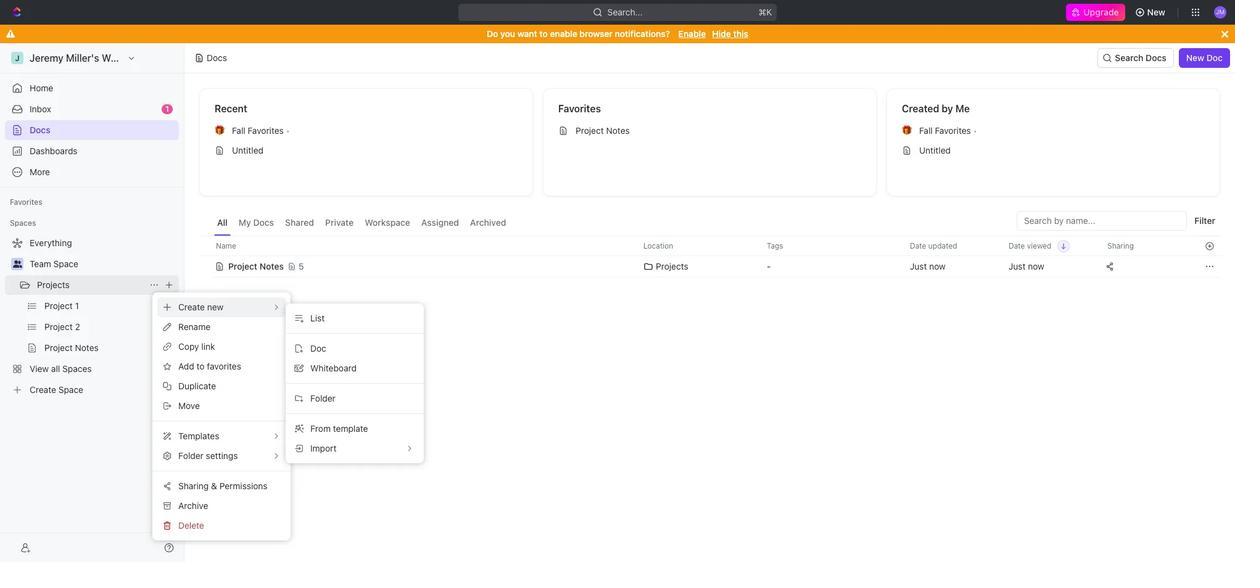 Task type: locate. For each thing, give the bounding box(es) containing it.
2 just now from the left
[[1009, 261, 1045, 272]]

workspace button
[[362, 211, 413, 236]]

2 row from the top
[[199, 254, 1221, 279]]

sidebar navigation
[[0, 43, 185, 562]]

2 date from the left
[[1009, 241, 1026, 250]]

created by me
[[902, 103, 970, 114]]

list button
[[291, 309, 419, 328]]

docs down inbox
[[30, 125, 50, 135]]

just
[[910, 261, 927, 272], [1009, 261, 1026, 272]]

1 now from the left
[[930, 261, 946, 272]]

1 fall favorites • from the left
[[232, 125, 290, 136]]

doc
[[1207, 52, 1223, 63], [310, 343, 326, 354]]

0 horizontal spatial doc
[[310, 343, 326, 354]]

0 horizontal spatial untitled link
[[210, 141, 523, 160]]

sharing up archive
[[178, 481, 209, 491]]

2 untitled from the left
[[920, 145, 951, 156]]

new for new
[[1148, 7, 1166, 17]]

move link
[[157, 396, 286, 416]]

1 horizontal spatial just
[[1009, 261, 1026, 272]]

table
[[199, 236, 1221, 279]]

sharing inside row
[[1108, 241, 1135, 250]]

1 horizontal spatial to
[[540, 28, 548, 39]]

projects down location
[[656, 261, 689, 272]]

search docs button
[[1098, 48, 1174, 68]]

project
[[576, 125, 604, 136], [228, 261, 257, 272]]

date left "viewed" at top right
[[1009, 241, 1026, 250]]

projects inside sidebar navigation
[[37, 280, 70, 290]]

sharing inside 'sharing & permissions' link
[[178, 481, 209, 491]]

fall favorites • down recent
[[232, 125, 290, 136]]

untitled link
[[210, 141, 523, 160], [897, 141, 1210, 160]]

0 vertical spatial doc
[[1207, 52, 1223, 63]]

1 fall from the left
[[232, 125, 246, 136]]

copy
[[178, 341, 199, 352]]

just now down date viewed
[[1009, 261, 1045, 272]]

1 horizontal spatial project notes
[[576, 125, 630, 136]]

just now down date updated button
[[910, 261, 946, 272]]

1
[[165, 104, 169, 114]]

favorites
[[559, 103, 601, 114], [248, 125, 284, 136], [935, 125, 971, 136], [10, 198, 42, 207]]

0 horizontal spatial just
[[910, 261, 927, 272]]

copy link link
[[157, 337, 286, 357]]

dashboards link
[[5, 141, 179, 161]]

0 horizontal spatial projects
[[37, 280, 70, 290]]

1 horizontal spatial fall
[[920, 125, 933, 136]]

fall for created by me
[[920, 125, 933, 136]]

1 untitled from the left
[[232, 145, 264, 156]]

home
[[30, 83, 53, 93]]

permissions
[[220, 481, 268, 491]]

0 vertical spatial project
[[576, 125, 604, 136]]

notifications?
[[615, 28, 670, 39]]

doc inside button
[[1207, 52, 1223, 63]]

to right want
[[540, 28, 548, 39]]

1 horizontal spatial just now
[[1009, 261, 1045, 272]]

project inside row
[[228, 261, 257, 272]]

-
[[767, 261, 771, 272]]

🎁 for recent
[[215, 126, 225, 135]]

0 horizontal spatial project
[[228, 261, 257, 272]]

1 vertical spatial project
[[228, 261, 257, 272]]

enable
[[550, 28, 578, 39]]

1 horizontal spatial 🎁
[[902, 126, 912, 135]]

date updated button
[[903, 236, 965, 256]]

row
[[199, 236, 1221, 256], [199, 254, 1221, 279]]

sharing for sharing
[[1108, 241, 1135, 250]]

just down date updated button
[[910, 261, 927, 272]]

0 horizontal spatial untitled
[[232, 145, 264, 156]]

2 • from the left
[[974, 126, 978, 135]]

add
[[178, 361, 194, 372]]

0 horizontal spatial now
[[930, 261, 946, 272]]

you
[[501, 28, 515, 39]]

create new
[[178, 302, 224, 312]]

docs right search
[[1146, 52, 1167, 63]]

new for new doc
[[1187, 52, 1205, 63]]

just down date viewed
[[1009, 261, 1026, 272]]

docs inside sidebar navigation
[[30, 125, 50, 135]]

untitled down created by me
[[920, 145, 951, 156]]

fall down recent
[[232, 125, 246, 136]]

new doc button
[[1179, 48, 1231, 68]]

new inside button
[[1187, 52, 1205, 63]]

0 horizontal spatial fall favorites •
[[232, 125, 290, 136]]

1 horizontal spatial sharing
[[1108, 241, 1135, 250]]

1 horizontal spatial projects
[[656, 261, 689, 272]]

fall down created
[[920, 125, 933, 136]]

1 just now from the left
[[910, 261, 946, 272]]

add to favorites
[[178, 361, 241, 372]]

1 vertical spatial sharing
[[178, 481, 209, 491]]

docs
[[207, 52, 227, 63], [1146, 52, 1167, 63], [30, 125, 50, 135], [253, 217, 274, 228]]

untitled
[[232, 145, 264, 156], [920, 145, 951, 156]]

fall favorites •
[[232, 125, 290, 136], [920, 125, 978, 136]]

tree
[[5, 233, 179, 400]]

date for date viewed
[[1009, 241, 1026, 250]]

0 horizontal spatial sharing
[[178, 481, 209, 491]]

doc inside button
[[310, 343, 326, 354]]

assigned button
[[418, 211, 462, 236]]

do
[[487, 28, 498, 39]]

0 horizontal spatial new
[[1148, 7, 1166, 17]]

space
[[53, 259, 78, 269]]

• for recent
[[286, 126, 290, 135]]

just now
[[910, 261, 946, 272], [1009, 261, 1045, 272]]

viewed
[[1028, 241, 1052, 250]]

favorites button
[[5, 195, 47, 210]]

1 row from the top
[[199, 236, 1221, 256]]

0 horizontal spatial date
[[910, 241, 927, 250]]

0 horizontal spatial notes
[[260, 261, 284, 272]]

1 vertical spatial doc
[[310, 343, 326, 354]]

private
[[325, 217, 354, 228]]

enable
[[679, 28, 706, 39]]

0 horizontal spatial 🎁
[[215, 126, 225, 135]]

fall favorites • down by
[[920, 125, 978, 136]]

from template
[[310, 423, 368, 434]]

0 horizontal spatial project notes
[[228, 261, 284, 272]]

1 horizontal spatial doc
[[1207, 52, 1223, 63]]

1 vertical spatial projects
[[37, 280, 70, 290]]

upgrade link
[[1067, 4, 1126, 21]]

tags
[[767, 241, 784, 250]]

new inside "button"
[[1148, 7, 1166, 17]]

now down date viewed button
[[1028, 261, 1045, 272]]

1 vertical spatial notes
[[260, 261, 284, 272]]

🎁
[[215, 126, 225, 135], [902, 126, 912, 135]]

tree containing team space
[[5, 233, 179, 400]]

2 🎁 from the left
[[902, 126, 912, 135]]

updated
[[929, 241, 958, 250]]

projects
[[656, 261, 689, 272], [37, 280, 70, 290]]

1 vertical spatial new
[[1187, 52, 1205, 63]]

column header
[[199, 236, 213, 256]]

my docs button
[[236, 211, 277, 236]]

⌘k
[[759, 7, 772, 17]]

now down date updated button
[[930, 261, 946, 272]]

1 horizontal spatial untitled
[[920, 145, 951, 156]]

sharing for sharing & permissions
[[178, 481, 209, 491]]

1 • from the left
[[286, 126, 290, 135]]

date updated
[[910, 241, 958, 250]]

cell inside row
[[199, 256, 213, 278]]

tab list
[[214, 211, 510, 236]]

1 date from the left
[[910, 241, 927, 250]]

🎁 down recent
[[215, 126, 225, 135]]

now
[[930, 261, 946, 272], [1028, 261, 1045, 272]]

team space
[[30, 259, 78, 269]]

docs right my
[[253, 217, 274, 228]]

to right the add
[[197, 361, 205, 372]]

1 horizontal spatial fall favorites •
[[920, 125, 978, 136]]

1 horizontal spatial untitled link
[[897, 141, 1210, 160]]

project notes
[[576, 125, 630, 136], [228, 261, 284, 272]]

shared
[[285, 217, 314, 228]]

0 horizontal spatial to
[[197, 361, 205, 372]]

row containing name
[[199, 236, 1221, 256]]

1 untitled link from the left
[[210, 141, 523, 160]]

🎁 down created
[[902, 126, 912, 135]]

0 vertical spatial sharing
[[1108, 241, 1135, 250]]

0 horizontal spatial fall
[[232, 125, 246, 136]]

&
[[211, 481, 217, 491]]

favorites inside button
[[10, 198, 42, 207]]

tree inside sidebar navigation
[[5, 233, 179, 400]]

2 untitled link from the left
[[897, 141, 1210, 160]]

1 vertical spatial to
[[197, 361, 205, 372]]

docs link
[[5, 120, 179, 140]]

projects down team space
[[37, 280, 70, 290]]

fall for recent
[[232, 125, 246, 136]]

1 horizontal spatial date
[[1009, 241, 1026, 250]]

fall favorites • for recent
[[232, 125, 290, 136]]

user group image
[[13, 260, 22, 268]]

folder button
[[291, 389, 419, 409]]

my
[[239, 217, 251, 228]]

new up search docs
[[1148, 7, 1166, 17]]

cell
[[199, 256, 213, 278]]

date for date updated
[[910, 241, 927, 250]]

create
[[178, 302, 205, 312]]

date viewed button
[[1002, 236, 1071, 256]]

0 vertical spatial new
[[1148, 7, 1166, 17]]

date left "updated"
[[910, 241, 927, 250]]

assigned
[[422, 217, 459, 228]]

1 horizontal spatial •
[[974, 126, 978, 135]]

home link
[[5, 78, 179, 98]]

1 horizontal spatial new
[[1187, 52, 1205, 63]]

0 horizontal spatial just now
[[910, 261, 946, 272]]

untitled down recent
[[232, 145, 264, 156]]

2 fall from the left
[[920, 125, 933, 136]]

new right search docs
[[1187, 52, 1205, 63]]

created
[[902, 103, 940, 114]]

sharing
[[1108, 241, 1135, 250], [178, 481, 209, 491]]

1 🎁 from the left
[[215, 126, 225, 135]]

sharing down search by name... text field
[[1108, 241, 1135, 250]]

1 horizontal spatial now
[[1028, 261, 1045, 272]]

0 vertical spatial notes
[[606, 125, 630, 136]]

0 horizontal spatial •
[[286, 126, 290, 135]]

2 fall favorites • from the left
[[920, 125, 978, 136]]



Task type: vqa. For each thing, say whether or not it's contained in the screenshot.
Gather
no



Task type: describe. For each thing, give the bounding box(es) containing it.
untitled link for created by me
[[897, 141, 1210, 160]]

recent
[[215, 103, 247, 114]]

spaces
[[10, 219, 36, 228]]

whiteboard button
[[291, 359, 419, 378]]

from template button
[[291, 419, 419, 439]]

2 now from the left
[[1028, 261, 1045, 272]]

new doc
[[1187, 52, 1223, 63]]

untitled for created by me
[[920, 145, 951, 156]]

Search by name... text field
[[1025, 212, 1180, 230]]

do you want to enable browser notifications? enable hide this
[[487, 28, 749, 39]]

location
[[644, 241, 674, 250]]

5
[[299, 261, 304, 272]]

import button
[[291, 439, 419, 459]]

whiteboard
[[310, 363, 357, 373]]

template
[[333, 423, 368, 434]]

search...
[[608, 7, 643, 17]]

all button
[[214, 211, 231, 236]]

add to favorites link
[[157, 357, 286, 377]]

project notes link
[[554, 121, 867, 141]]

want
[[518, 28, 537, 39]]

search
[[1116, 52, 1144, 63]]

hide
[[712, 28, 731, 39]]

• for created by me
[[974, 126, 978, 135]]

table containing project notes
[[199, 236, 1221, 279]]

move
[[178, 401, 200, 411]]

sharing & permissions
[[178, 481, 268, 491]]

link
[[201, 341, 215, 352]]

1 just from the left
[[910, 261, 927, 272]]

list
[[310, 313, 325, 323]]

row containing project notes
[[199, 254, 1221, 279]]

1 horizontal spatial notes
[[606, 125, 630, 136]]

rename link
[[157, 317, 286, 337]]

archived
[[470, 217, 506, 228]]

sharing & permissions link
[[157, 477, 286, 496]]

folder
[[310, 393, 336, 404]]

🎁 for created by me
[[902, 126, 912, 135]]

archive
[[178, 501, 208, 511]]

create new button
[[157, 298, 286, 317]]

rename
[[178, 322, 211, 332]]

projects link
[[37, 275, 144, 295]]

duplicate link
[[157, 377, 286, 396]]

create new link
[[157, 298, 286, 317]]

duplicate
[[178, 381, 216, 391]]

delete link
[[157, 516, 286, 536]]

this
[[734, 28, 749, 39]]

archive link
[[157, 496, 286, 516]]

workspace
[[365, 217, 410, 228]]

by
[[942, 103, 954, 114]]

untitled link for recent
[[210, 141, 523, 160]]

browser
[[580, 28, 613, 39]]

new
[[207, 302, 224, 312]]

from
[[310, 423, 331, 434]]

archived button
[[467, 211, 510, 236]]

inbox
[[30, 104, 51, 114]]

docs up recent
[[207, 52, 227, 63]]

copy link
[[178, 341, 215, 352]]

new button
[[1131, 2, 1173, 22]]

date viewed
[[1009, 241, 1052, 250]]

0 vertical spatial to
[[540, 28, 548, 39]]

1 vertical spatial project notes
[[228, 261, 284, 272]]

fall favorites • for created by me
[[920, 125, 978, 136]]

import
[[310, 443, 337, 454]]

search docs
[[1116, 52, 1167, 63]]

untitled for recent
[[232, 145, 264, 156]]

tab list containing all
[[214, 211, 510, 236]]

dashboards
[[30, 146, 78, 156]]

my docs
[[239, 217, 274, 228]]

me
[[956, 103, 970, 114]]

favorites
[[207, 361, 241, 372]]

upgrade
[[1084, 7, 1119, 17]]

1 horizontal spatial project
[[576, 125, 604, 136]]

private button
[[322, 211, 357, 236]]

team space link
[[30, 254, 177, 274]]

delete
[[178, 520, 204, 531]]

2 just from the left
[[1009, 261, 1026, 272]]

0 vertical spatial projects
[[656, 261, 689, 272]]

team
[[30, 259, 51, 269]]

name
[[216, 241, 236, 250]]

all
[[217, 217, 228, 228]]

0 vertical spatial project notes
[[576, 125, 630, 136]]



